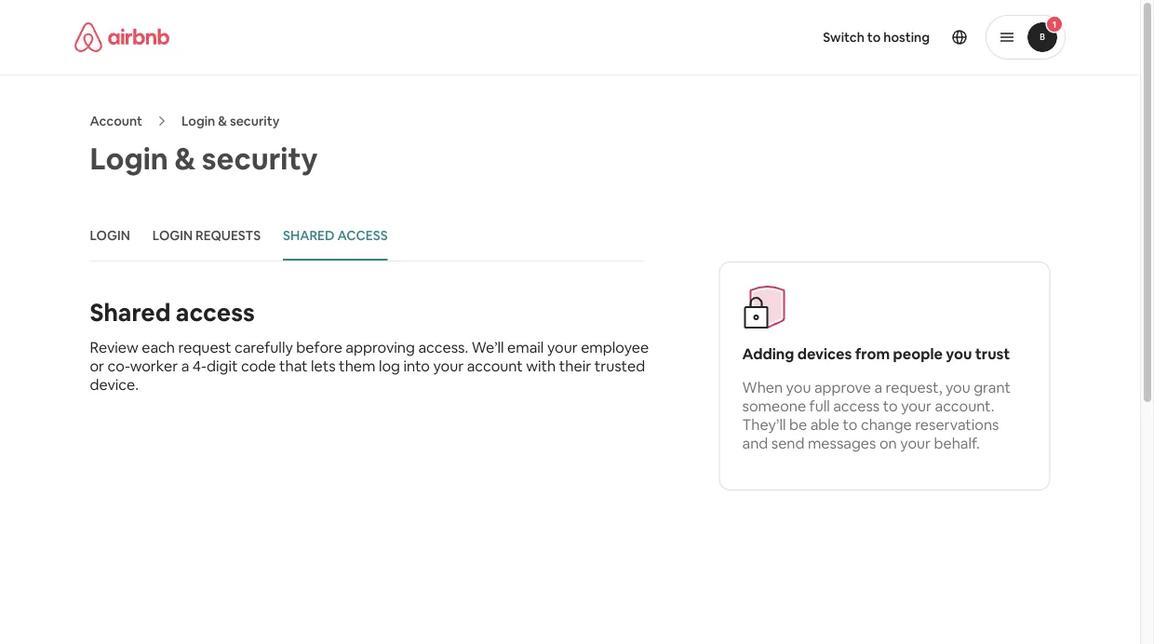 Task type: locate. For each thing, give the bounding box(es) containing it.
login up shared on the left of page
[[90, 227, 130, 244]]

0 vertical spatial login
[[181, 113, 215, 129]]

grant
[[974, 377, 1011, 397]]

digit
[[207, 356, 238, 375]]

you left trust
[[946, 344, 972, 363]]

access up request
[[176, 297, 255, 328]]

tab list
[[90, 212, 644, 262]]

0 horizontal spatial a
[[181, 356, 189, 375]]

2 horizontal spatial to
[[883, 396, 898, 415]]

you left grant
[[946, 377, 971, 397]]

to right switch
[[867, 29, 881, 46]]

login inside button
[[152, 227, 193, 244]]

you
[[946, 344, 972, 363], [786, 377, 811, 397], [946, 377, 971, 397]]

shared
[[90, 297, 171, 328]]

1 horizontal spatial login
[[152, 227, 193, 244]]

to inside 'link'
[[867, 29, 881, 46]]

login requests button
[[152, 212, 261, 261]]

0 vertical spatial access
[[176, 297, 255, 328]]

0 vertical spatial login & security
[[181, 113, 279, 129]]

and
[[742, 433, 768, 452]]

your
[[547, 337, 578, 356], [433, 356, 464, 375], [901, 396, 932, 415], [900, 433, 931, 452]]

carefully
[[235, 337, 293, 356]]

switch to hosting
[[823, 29, 930, 46]]

1 vertical spatial login
[[90, 139, 168, 178]]

to
[[867, 29, 881, 46], [883, 396, 898, 415], [843, 415, 858, 434]]

1 horizontal spatial access
[[833, 396, 880, 415]]

a inside when you approve a request, you grant someone full access to your account. they'll be able to change reservations and send messages on your behalf.
[[874, 377, 882, 397]]

&
[[218, 113, 227, 129], [174, 139, 195, 178]]

access inside when you approve a request, you grant someone full access to your account. they'll be able to change reservations and send messages on your behalf.
[[833, 396, 880, 415]]

1 horizontal spatial to
[[867, 29, 881, 46]]

0 horizontal spatial login
[[90, 227, 130, 244]]

security
[[230, 113, 279, 129], [202, 139, 318, 178]]

0 vertical spatial a
[[181, 356, 189, 375]]

access inside shared access review each request carefully before approving access. we'll email your employee or co-worker a 4-digit code that lets them log into your account with their trusted device.
[[176, 297, 255, 328]]

before
[[296, 337, 342, 356]]

login left requests
[[152, 227, 193, 244]]

lets
[[311, 356, 336, 375]]

1 login from the left
[[90, 227, 130, 244]]

access.
[[418, 337, 468, 356]]

1
[[1052, 18, 1057, 30]]

able
[[810, 415, 840, 434]]

review
[[90, 337, 138, 356]]

account
[[467, 356, 523, 375]]

1 vertical spatial access
[[833, 396, 880, 415]]

2 login from the left
[[152, 227, 193, 244]]

to up on
[[883, 396, 898, 415]]

account.
[[935, 396, 995, 415]]

login
[[181, 113, 215, 129], [90, 139, 168, 178]]

4-
[[192, 356, 207, 375]]

to right able
[[843, 415, 858, 434]]

change
[[861, 415, 912, 434]]

a
[[181, 356, 189, 375], [874, 377, 882, 397]]

into
[[403, 356, 430, 375]]

0 vertical spatial security
[[230, 113, 279, 129]]

login down account
[[90, 139, 168, 178]]

0 horizontal spatial login
[[90, 139, 168, 178]]

0 horizontal spatial access
[[176, 297, 255, 328]]

login & security
[[181, 113, 279, 129], [90, 139, 318, 178]]

access
[[176, 297, 255, 328], [833, 396, 880, 415]]

0 vertical spatial &
[[218, 113, 227, 129]]

a down adding devices from people you trust
[[874, 377, 882, 397]]

1 vertical spatial a
[[874, 377, 882, 397]]

access
[[337, 227, 388, 244]]

0 horizontal spatial &
[[174, 139, 195, 178]]

trust
[[975, 344, 1010, 363]]

shared access review each request carefully before approving access. we'll email your employee or co-worker a 4-digit code that lets them log into your account with their trusted device.
[[90, 297, 649, 394]]

login
[[90, 227, 130, 244], [152, 227, 193, 244]]

approving
[[346, 337, 415, 356]]

1 horizontal spatial a
[[874, 377, 882, 397]]

tab list containing login
[[90, 212, 644, 262]]

account
[[90, 113, 142, 129]]

switch
[[823, 29, 865, 46]]

a left '4-'
[[181, 356, 189, 375]]

access right full
[[833, 396, 880, 415]]

approve
[[814, 377, 871, 397]]

login right account
[[181, 113, 215, 129]]

someone
[[742, 396, 806, 415]]

1 horizontal spatial login
[[181, 113, 215, 129]]

profile element
[[592, 0, 1066, 74]]

send
[[771, 433, 805, 452]]



Task type: vqa. For each thing, say whether or not it's contained in the screenshot.
the rightmost ASSISTANCE
no



Task type: describe. For each thing, give the bounding box(es) containing it.
1 horizontal spatial &
[[218, 113, 227, 129]]

from
[[855, 344, 890, 363]]

request,
[[886, 377, 942, 397]]

on
[[880, 433, 897, 452]]

login for login
[[90, 227, 130, 244]]

request
[[178, 337, 231, 356]]

when you approve a request, you grant someone full access to your account. they'll be able to change reservations and send messages on your behalf.
[[742, 377, 1011, 452]]

account link
[[90, 113, 142, 129]]

or
[[90, 356, 104, 375]]

trusted
[[594, 356, 645, 375]]

login for login requests
[[152, 227, 193, 244]]

email
[[507, 337, 544, 356]]

worker
[[130, 356, 178, 375]]

shared access
[[283, 227, 388, 244]]

device.
[[90, 375, 139, 394]]

1 vertical spatial login & security
[[90, 139, 318, 178]]

1 vertical spatial security
[[202, 139, 318, 178]]

login button
[[90, 212, 130, 261]]

them
[[339, 356, 375, 375]]

1 button
[[986, 15, 1066, 60]]

they'll
[[742, 415, 786, 434]]

devices
[[797, 344, 852, 363]]

that
[[279, 356, 308, 375]]

adding
[[742, 344, 794, 363]]

hosting
[[884, 29, 930, 46]]

shared access button
[[283, 212, 388, 261]]

their
[[559, 356, 591, 375]]

full
[[809, 396, 830, 415]]

1 vertical spatial &
[[174, 139, 195, 178]]

you right "when" at the bottom right of the page
[[786, 377, 811, 397]]

messages
[[808, 433, 876, 452]]

each
[[142, 337, 175, 356]]

shared
[[283, 227, 335, 244]]

people
[[893, 344, 943, 363]]

0 horizontal spatial to
[[843, 415, 858, 434]]

with
[[526, 356, 556, 375]]

we'll
[[472, 337, 504, 356]]

be
[[789, 415, 807, 434]]

reservations
[[915, 415, 999, 434]]

switch to hosting link
[[812, 18, 941, 57]]

adding devices from people you trust
[[742, 344, 1010, 363]]

co-
[[108, 356, 130, 375]]

behalf.
[[934, 433, 980, 452]]

code
[[241, 356, 276, 375]]

requests
[[196, 227, 261, 244]]

when
[[742, 377, 783, 397]]

login requests
[[152, 227, 261, 244]]

employee
[[581, 337, 649, 356]]

a inside shared access review each request carefully before approving access. we'll email your employee or co-worker a 4-digit code that lets them log into your account with their trusted device.
[[181, 356, 189, 375]]

log
[[379, 356, 400, 375]]



